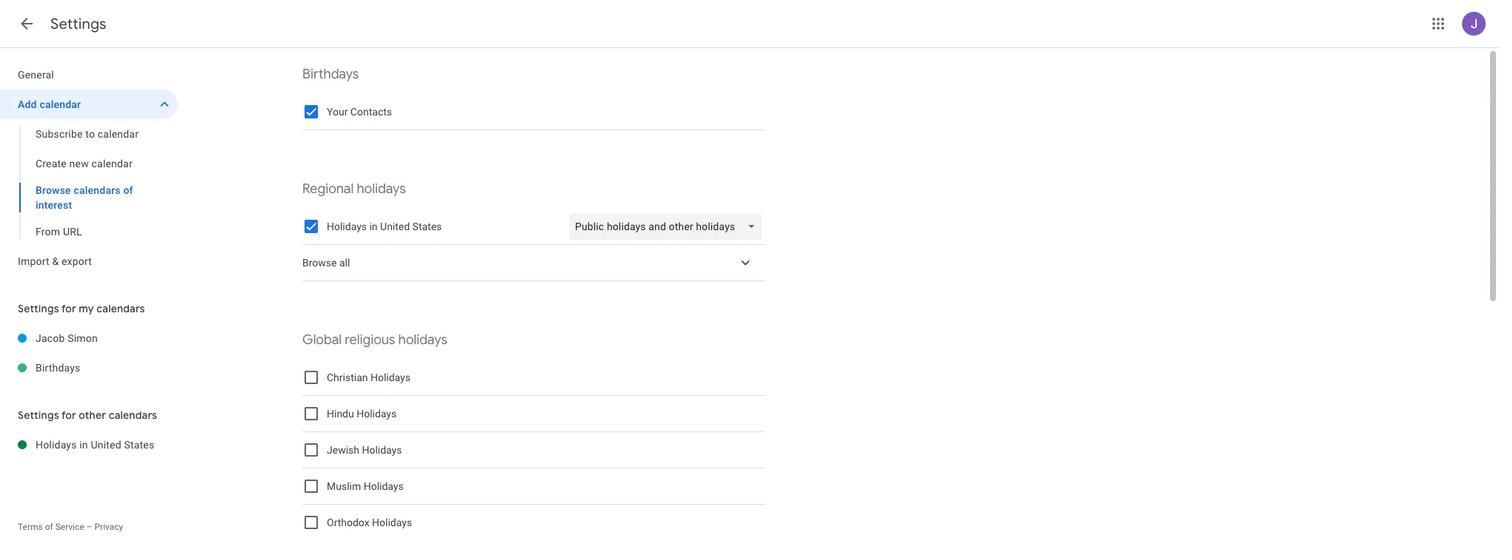 Task type: describe. For each thing, give the bounding box(es) containing it.
simon
[[68, 333, 98, 345]]

for for other
[[61, 409, 76, 423]]

to
[[85, 128, 95, 140]]

hindu
[[327, 408, 354, 420]]

1 horizontal spatial states
[[413, 221, 442, 233]]

jacob simon
[[36, 333, 98, 345]]

tree containing general
[[0, 60, 178, 277]]

terms of service – privacy
[[18, 523, 123, 533]]

holidays inside 'link'
[[36, 440, 77, 451]]

muslim
[[327, 481, 361, 493]]

from
[[36, 226, 60, 238]]

birthdays inside "tree item"
[[36, 363, 80, 374]]

terms
[[18, 523, 43, 533]]

other
[[79, 409, 106, 423]]

subscribe to calendar
[[36, 128, 139, 140]]

christian
[[327, 372, 368, 384]]

export
[[62, 256, 92, 268]]

of inside browse calendars of interest
[[123, 185, 133, 196]]

browse for browse calendars of interest
[[36, 185, 71, 196]]

calendars for my
[[97, 302, 145, 316]]

jacob
[[36, 333, 65, 345]]

privacy
[[95, 523, 123, 533]]

christian holidays
[[327, 372, 411, 384]]

calendar for create new calendar
[[92, 158, 133, 170]]

go back image
[[18, 15, 36, 33]]

holidays for jewish holidays
[[362, 445, 402, 457]]

0 horizontal spatial of
[[45, 523, 53, 533]]

interest
[[36, 199, 72, 211]]

service
[[55, 523, 84, 533]]

0 vertical spatial united
[[380, 221, 410, 233]]

regional holidays
[[302, 181, 406, 198]]

jacob simon tree item
[[0, 324, 178, 354]]

add
[[18, 99, 37, 110]]

birthdays tree item
[[0, 354, 178, 383]]

settings heading
[[50, 15, 107, 33]]

1 horizontal spatial in
[[370, 221, 378, 233]]

global
[[302, 332, 342, 349]]

holidays in united states link
[[36, 431, 178, 460]]

calendars for other
[[109, 409, 157, 423]]

religious
[[345, 332, 395, 349]]

holidays for christian holidays
[[371, 372, 411, 384]]

settings for my calendars
[[18, 302, 145, 316]]

calendar for subscribe to calendar
[[98, 128, 139, 140]]

settings for other calendars
[[18, 409, 157, 423]]

–
[[86, 523, 92, 533]]

states inside 'link'
[[124, 440, 154, 451]]

create new calendar
[[36, 158, 133, 170]]

global religious holidays
[[302, 332, 448, 349]]

all
[[339, 257, 350, 269]]



Task type: locate. For each thing, give the bounding box(es) containing it.
0 vertical spatial holidays in united states
[[327, 221, 442, 233]]

calendar right to
[[98, 128, 139, 140]]

0 vertical spatial states
[[413, 221, 442, 233]]

birthdays down jacob
[[36, 363, 80, 374]]

add calendar
[[18, 99, 81, 110]]

0 vertical spatial holidays
[[357, 181, 406, 198]]

1 horizontal spatial birthdays
[[302, 66, 359, 83]]

1 vertical spatial in
[[80, 440, 88, 451]]

holidays
[[327, 221, 367, 233], [371, 372, 411, 384], [357, 408, 397, 420], [36, 440, 77, 451], [362, 445, 402, 457], [364, 481, 404, 493], [372, 517, 412, 529]]

1 horizontal spatial united
[[380, 221, 410, 233]]

calendar up subscribe
[[40, 99, 81, 110]]

for for my
[[61, 302, 76, 316]]

1 for from the top
[[61, 302, 76, 316]]

0 horizontal spatial birthdays
[[36, 363, 80, 374]]

holidays for hindu holidays
[[357, 408, 397, 420]]

holidays up all
[[327, 221, 367, 233]]

calendars up holidays in united states 'link' at the bottom
[[109, 409, 157, 423]]

add calendar tree item
[[0, 90, 178, 119]]

group
[[0, 119, 178, 247]]

holidays in united states
[[327, 221, 442, 233], [36, 440, 154, 451]]

0 horizontal spatial holidays in united states
[[36, 440, 154, 451]]

1 vertical spatial holidays
[[398, 332, 448, 349]]

1 vertical spatial of
[[45, 523, 53, 533]]

settings for settings for my calendars
[[18, 302, 59, 316]]

holidays for orthodox holidays
[[372, 517, 412, 529]]

browse all
[[302, 257, 350, 269]]

0 vertical spatial of
[[123, 185, 133, 196]]

hindu holidays
[[327, 408, 397, 420]]

holidays in united states tree item
[[0, 431, 178, 460]]

calendar right "new"
[[92, 158, 133, 170]]

holidays down global religious holidays
[[371, 372, 411, 384]]

browse inside tree item
[[302, 257, 337, 269]]

import & export
[[18, 256, 92, 268]]

jewish
[[327, 445, 360, 457]]

of
[[123, 185, 133, 196], [45, 523, 53, 533]]

1 vertical spatial holidays in united states
[[36, 440, 154, 451]]

general
[[18, 69, 54, 81]]

settings for my calendars tree
[[0, 324, 178, 383]]

terms of service link
[[18, 523, 84, 533]]

settings left other
[[18, 409, 59, 423]]

birthdays
[[302, 66, 359, 83], [36, 363, 80, 374]]

for left my
[[61, 302, 76, 316]]

browse left all
[[302, 257, 337, 269]]

in down settings for other calendars
[[80, 440, 88, 451]]

2 vertical spatial settings
[[18, 409, 59, 423]]

birthdays link
[[36, 354, 178, 383]]

muslim holidays
[[327, 481, 404, 493]]

1 vertical spatial states
[[124, 440, 154, 451]]

calendars right my
[[97, 302, 145, 316]]

your contacts
[[327, 106, 392, 118]]

group containing subscribe to calendar
[[0, 119, 178, 247]]

united down regional holidays on the left of page
[[380, 221, 410, 233]]

holidays in united states down other
[[36, 440, 154, 451]]

create
[[36, 158, 67, 170]]

calendar inside "tree item"
[[40, 99, 81, 110]]

orthodox holidays
[[327, 517, 412, 529]]

united inside holidays in united states 'link'
[[91, 440, 121, 451]]

browse inside browse calendars of interest
[[36, 185, 71, 196]]

None field
[[569, 214, 768, 240]]

2 for from the top
[[61, 409, 76, 423]]

holidays right regional
[[357, 181, 406, 198]]

your
[[327, 106, 348, 118]]

in inside holidays in united states 'link'
[[80, 440, 88, 451]]

1 vertical spatial calendars
[[97, 302, 145, 316]]

browse up interest
[[36, 185, 71, 196]]

0 vertical spatial in
[[370, 221, 378, 233]]

1 vertical spatial calendar
[[98, 128, 139, 140]]

browse calendars of interest
[[36, 185, 133, 211]]

2 vertical spatial calendars
[[109, 409, 157, 423]]

1 vertical spatial birthdays
[[36, 363, 80, 374]]

browse all tree item
[[302, 245, 765, 282]]

1 vertical spatial for
[[61, 409, 76, 423]]

new
[[69, 158, 89, 170]]

of down create new calendar
[[123, 185, 133, 196]]

browse
[[36, 185, 71, 196], [302, 257, 337, 269]]

my
[[79, 302, 94, 316]]

1 horizontal spatial browse
[[302, 257, 337, 269]]

1 vertical spatial united
[[91, 440, 121, 451]]

calendars
[[74, 185, 121, 196], [97, 302, 145, 316], [109, 409, 157, 423]]

holidays for muslim holidays
[[364, 481, 404, 493]]

in
[[370, 221, 378, 233], [80, 440, 88, 451]]

jewish holidays
[[327, 445, 402, 457]]

holidays right jewish
[[362, 445, 402, 457]]

holidays in united states down regional holidays on the left of page
[[327, 221, 442, 233]]

1 vertical spatial settings
[[18, 302, 59, 316]]

calendar
[[40, 99, 81, 110], [98, 128, 139, 140], [92, 158, 133, 170]]

orthodox
[[327, 517, 370, 529]]

0 vertical spatial calendars
[[74, 185, 121, 196]]

regional
[[302, 181, 354, 198]]

tree
[[0, 60, 178, 277]]

in down regional holidays on the left of page
[[370, 221, 378, 233]]

calendars inside browse calendars of interest
[[74, 185, 121, 196]]

united
[[380, 221, 410, 233], [91, 440, 121, 451]]

of right terms on the left
[[45, 523, 53, 533]]

settings up jacob
[[18, 302, 59, 316]]

holidays in united states inside 'link'
[[36, 440, 154, 451]]

browse for browse all
[[302, 257, 337, 269]]

1 vertical spatial browse
[[302, 257, 337, 269]]

settings
[[50, 15, 107, 33], [18, 302, 59, 316], [18, 409, 59, 423]]

&
[[52, 256, 59, 268]]

0 vertical spatial settings
[[50, 15, 107, 33]]

for left other
[[61, 409, 76, 423]]

0 horizontal spatial in
[[80, 440, 88, 451]]

0 horizontal spatial states
[[124, 440, 154, 451]]

contacts
[[351, 106, 392, 118]]

0 horizontal spatial browse
[[36, 185, 71, 196]]

states
[[413, 221, 442, 233], [124, 440, 154, 451]]

0 vertical spatial browse
[[36, 185, 71, 196]]

holidays right hindu
[[357, 408, 397, 420]]

0 horizontal spatial united
[[91, 440, 121, 451]]

settings right go back icon
[[50, 15, 107, 33]]

calendars down create new calendar
[[74, 185, 121, 196]]

privacy link
[[95, 523, 123, 533]]

holidays right religious
[[398, 332, 448, 349]]

2 vertical spatial calendar
[[92, 158, 133, 170]]

settings for settings
[[50, 15, 107, 33]]

holidays up orthodox holidays in the bottom of the page
[[364, 481, 404, 493]]

holidays right orthodox
[[372, 517, 412, 529]]

from url
[[36, 226, 82, 238]]

holidays
[[357, 181, 406, 198], [398, 332, 448, 349]]

birthdays up 'your'
[[302, 66, 359, 83]]

1 horizontal spatial holidays in united states
[[327, 221, 442, 233]]

subscribe
[[36, 128, 83, 140]]

for
[[61, 302, 76, 316], [61, 409, 76, 423]]

0 vertical spatial for
[[61, 302, 76, 316]]

url
[[63, 226, 82, 238]]

0 vertical spatial birthdays
[[302, 66, 359, 83]]

0 vertical spatial calendar
[[40, 99, 81, 110]]

holidays down settings for other calendars
[[36, 440, 77, 451]]

1 horizontal spatial of
[[123, 185, 133, 196]]

import
[[18, 256, 50, 268]]

settings for settings for other calendars
[[18, 409, 59, 423]]

united down other
[[91, 440, 121, 451]]



Task type: vqa. For each thing, say whether or not it's contained in the screenshot.
Hindu
yes



